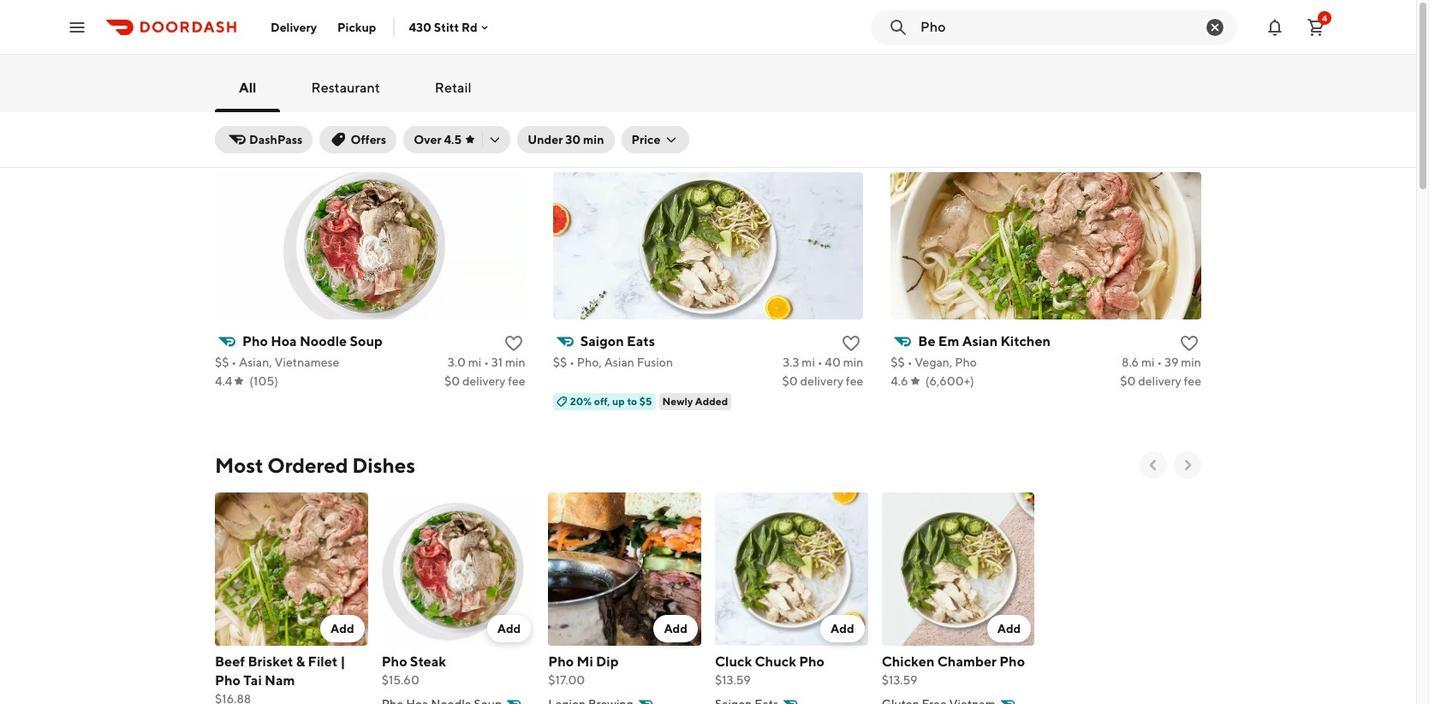 Task type: vqa. For each thing, say whether or not it's contained in the screenshot.
$11.15
no



Task type: describe. For each thing, give the bounding box(es) containing it.
$$ • asian, vietnamese
[[215, 356, 340, 369]]

saigon
[[581, 333, 624, 350]]

eats
[[627, 333, 655, 350]]

dashpass
[[249, 133, 303, 147]]

add for cluck chuck pho
[[831, 622, 855, 635]]

offers button
[[320, 126, 397, 153]]

40
[[825, 356, 841, 369]]

em
[[939, 333, 960, 350]]

pho up (6,600+)
[[955, 356, 978, 369]]

2 $​0 delivery fee from the left
[[783, 374, 864, 388]]

1 vertical spatial asian
[[605, 356, 635, 369]]

steak
[[410, 653, 446, 670]]

click to add this store to your saved list image for soup
[[503, 333, 524, 354]]

mi for noodle
[[468, 356, 482, 369]]

8.6 mi • 39 min
[[1122, 356, 1202, 369]]

delivery for asian
[[1139, 374, 1182, 388]]

ordered
[[267, 453, 348, 477]]

price
[[632, 133, 661, 147]]

saigon eats
[[581, 333, 655, 350]]

off,
[[594, 395, 610, 408]]

stitt
[[434, 20, 459, 34]]

up
[[613, 395, 625, 408]]

fusion
[[637, 356, 673, 369]]

3 • from the left
[[570, 356, 575, 369]]

430
[[409, 20, 432, 34]]

pho hoa noodle soup
[[242, 333, 383, 350]]

retail button
[[425, 75, 482, 102]]

4.5
[[444, 133, 462, 147]]

restaurant
[[311, 80, 380, 96]]

newly added
[[663, 395, 728, 408]]

1 add from the left
[[331, 622, 354, 635]]

pho inside 'beef brisket & filet | pho tai nam'
[[215, 672, 241, 689]]

$5
[[640, 395, 653, 408]]

pho steak $15.60
[[382, 653, 446, 687]]

noodle
[[300, 333, 347, 350]]

retail
[[435, 80, 472, 96]]

pickup
[[338, 20, 376, 34]]

price button
[[622, 126, 690, 153]]

3 add from the left
[[664, 622, 688, 635]]

nam
[[265, 672, 295, 689]]

brisket
[[248, 653, 293, 670]]

chuck
[[755, 653, 797, 670]]

20% off, up to $5
[[570, 395, 653, 408]]

newly
[[663, 395, 693, 408]]

$​0 for saigon eats
[[783, 374, 798, 388]]

pickup button
[[327, 13, 387, 41]]

3.0 mi • 31 min
[[448, 356, 526, 369]]

next button of carousel image
[[1180, 457, 1197, 474]]

under
[[528, 133, 563, 147]]

mi
[[577, 653, 594, 670]]

all button
[[229, 75, 267, 102]]

fee for kitchen
[[1184, 374, 1202, 388]]

all
[[239, 80, 257, 96]]

to
[[627, 395, 638, 408]]

min for saigon eats
[[844, 356, 864, 369]]

pho,
[[577, 356, 602, 369]]

2 delivery from the left
[[801, 374, 844, 388]]

20%
[[570, 395, 592, 408]]

chamber
[[938, 653, 997, 670]]

5 • from the left
[[908, 356, 913, 369]]

offers
[[351, 133, 387, 147]]

be
[[919, 333, 936, 350]]

hoa
[[271, 333, 297, 350]]

39
[[1165, 356, 1179, 369]]

added
[[696, 395, 728, 408]]

4.6
[[891, 374, 909, 388]]

4 button
[[1300, 10, 1334, 44]]

notification bell image
[[1265, 17, 1286, 37]]

$13.59 for cluck chuck pho
[[715, 673, 751, 687]]

pho up asian,
[[242, 333, 268, 350]]

vietnamese
[[275, 356, 340, 369]]

delivery for noodle
[[463, 374, 506, 388]]

|
[[341, 653, 346, 670]]

dip
[[596, 653, 619, 670]]

cluck
[[715, 653, 752, 670]]

min for be em asian kitchen
[[1182, 356, 1202, 369]]

most
[[215, 453, 263, 477]]

2 fee from the left
[[846, 374, 864, 388]]



Task type: locate. For each thing, give the bounding box(es) containing it.
pho down beef
[[215, 672, 241, 689]]

cluck chuck pho $13.59
[[715, 653, 825, 687]]

$$ for saigon
[[553, 356, 567, 369]]

pho inside cluck chuck pho $13.59
[[799, 653, 825, 670]]

• left 40
[[818, 356, 823, 369]]

min
[[584, 133, 604, 147], [505, 356, 526, 369], [844, 356, 864, 369], [1182, 356, 1202, 369]]

2 horizontal spatial $$
[[891, 356, 905, 369]]

$$ for be
[[891, 356, 905, 369]]

pho up $15.60
[[382, 653, 407, 670]]

$13.59 inside chicken chamber pho $13.59
[[882, 673, 918, 687]]

3 click to add this store to your saved list image from the left
[[1180, 333, 1200, 354]]

$​0 delivery fee down 3.0 mi • 31 min
[[445, 374, 526, 388]]

&
[[296, 653, 305, 670]]

add for pho steak
[[498, 622, 521, 635]]

$​0 down 8.6
[[1121, 374, 1136, 388]]

1 horizontal spatial $$
[[553, 356, 567, 369]]

mi right 3.3
[[802, 356, 816, 369]]

restaurant button
[[301, 75, 391, 102]]

31
[[492, 356, 503, 369]]

$$ • pho, asian fusion
[[553, 356, 673, 369]]

• left 31
[[484, 356, 489, 369]]

pho right chamber
[[1000, 653, 1026, 670]]

$$
[[215, 356, 229, 369], [553, 356, 567, 369], [891, 356, 905, 369]]

2 add from the left
[[498, 622, 521, 635]]

rd
[[462, 20, 478, 34]]

2 horizontal spatial mi
[[1142, 356, 1155, 369]]

3.0
[[448, 356, 466, 369]]

min right 40
[[844, 356, 864, 369]]

0 horizontal spatial fee
[[508, 374, 526, 388]]

be em asian kitchen
[[919, 333, 1051, 350]]

under 30 min button
[[518, 126, 615, 153]]

4 • from the left
[[818, 356, 823, 369]]

3 $​0 from the left
[[1121, 374, 1136, 388]]

chicken chamber pho $13.59
[[882, 653, 1026, 687]]

3.3 mi • 40 min
[[783, 356, 864, 369]]

beef brisket & filet | pho tai nam
[[215, 653, 346, 689]]

1 $​0 delivery fee from the left
[[445, 374, 526, 388]]

fee down the 8.6 mi • 39 min
[[1184, 374, 1202, 388]]

pho inside chicken chamber pho $13.59
[[1000, 653, 1026, 670]]

click to add this store to your saved list image
[[503, 333, 524, 354], [842, 333, 862, 354], [1180, 333, 1200, 354]]

click to add this store to your saved list image for kitchen
[[1180, 333, 1200, 354]]

$​0 delivery fee for noodle
[[445, 374, 526, 388]]

1 $$ from the left
[[215, 356, 229, 369]]

filet
[[308, 653, 338, 670]]

1 items, open order cart image
[[1307, 17, 1327, 37]]

delivery down 3.0 mi • 31 min
[[463, 374, 506, 388]]

pho inside pho mi dip $17.00
[[549, 653, 574, 670]]

$​0 delivery fee
[[445, 374, 526, 388], [783, 374, 864, 388], [1121, 374, 1202, 388]]

dishes
[[352, 453, 416, 477]]

1 $​0 from the left
[[445, 374, 460, 388]]

tai
[[243, 672, 262, 689]]

• left asian,
[[232, 356, 237, 369]]

open menu image
[[67, 17, 87, 37]]

2 horizontal spatial $​0 delivery fee
[[1121, 374, 1202, 388]]

3 mi from the left
[[1142, 356, 1155, 369]]

click to add this store to your saved list image up 3.0 mi • 31 min
[[503, 333, 524, 354]]

over
[[414, 133, 442, 147]]

2 mi from the left
[[802, 356, 816, 369]]

1 $13.59 from the left
[[715, 673, 751, 687]]

asian down 'saigon eats'
[[605, 356, 635, 369]]

• up the 4.6
[[908, 356, 913, 369]]

$​0 down 3.0
[[445, 374, 460, 388]]

2 horizontal spatial delivery
[[1139, 374, 1182, 388]]

$​0 for pho hoa noodle soup
[[445, 374, 460, 388]]

0 horizontal spatial click to add this store to your saved list image
[[503, 333, 524, 354]]

5 add from the left
[[998, 622, 1022, 635]]

pho right chuck
[[799, 653, 825, 670]]

$​0 delivery fee down the 8.6 mi • 39 min
[[1121, 374, 1202, 388]]

0 vertical spatial asian
[[963, 333, 998, 350]]

1 delivery from the left
[[463, 374, 506, 388]]

$$ up the 4.6
[[891, 356, 905, 369]]

click to add this store to your saved list image up 3.3 mi • 40 min
[[842, 333, 862, 354]]

over 4.5 button
[[404, 126, 511, 153]]

3 fee from the left
[[1184, 374, 1202, 388]]

$13.59
[[715, 673, 751, 687], [882, 673, 918, 687]]

2 horizontal spatial fee
[[1184, 374, 1202, 388]]

$13.59 down cluck
[[715, 673, 751, 687]]

2 $13.59 from the left
[[882, 673, 918, 687]]

min for pho hoa noodle soup
[[505, 356, 526, 369]]

2 horizontal spatial $​0
[[1121, 374, 1136, 388]]

add
[[331, 622, 354, 635], [498, 622, 521, 635], [664, 622, 688, 635], [831, 622, 855, 635], [998, 622, 1022, 635]]

pho inside pho steak $15.60
[[382, 653, 407, 670]]

click to add this store to your saved list image up the 8.6 mi • 39 min
[[1180, 333, 1200, 354]]

asian
[[963, 333, 998, 350], [605, 356, 635, 369]]

Store search: begin typing to search for stores available on DoorDash text field
[[921, 18, 1188, 36]]

pho mi dip $17.00
[[549, 653, 619, 687]]

1 horizontal spatial $​0 delivery fee
[[783, 374, 864, 388]]

$​0 for be em asian kitchen
[[1121, 374, 1136, 388]]

$17.00
[[549, 673, 585, 687]]

$​0 delivery fee for asian
[[1121, 374, 1202, 388]]

2 • from the left
[[484, 356, 489, 369]]

430 stitt rd
[[409, 20, 478, 34]]

•
[[232, 356, 237, 369], [484, 356, 489, 369], [570, 356, 575, 369], [818, 356, 823, 369], [908, 356, 913, 369], [1158, 356, 1163, 369]]

1 click to add this store to your saved list image from the left
[[503, 333, 524, 354]]

8.6
[[1122, 356, 1140, 369]]

30
[[566, 133, 581, 147]]

• left the 39
[[1158, 356, 1163, 369]]

previous button of carousel image
[[1145, 457, 1163, 474]]

$13.59 down the chicken
[[882, 673, 918, 687]]

2 horizontal spatial click to add this store to your saved list image
[[1180, 333, 1200, 354]]

under 30 min
[[528, 133, 604, 147]]

1 horizontal spatial mi
[[802, 356, 816, 369]]

1 horizontal spatial asian
[[963, 333, 998, 350]]

min right 31
[[505, 356, 526, 369]]

clear search input image
[[1205, 17, 1226, 37]]

mi right 3.0
[[468, 356, 482, 369]]

over 4.5
[[414, 133, 462, 147]]

most ordered dishes
[[215, 453, 416, 477]]

430 stitt rd button
[[409, 20, 491, 34]]

1 • from the left
[[232, 356, 237, 369]]

1 horizontal spatial fee
[[846, 374, 864, 388]]

mi for asian
[[1142, 356, 1155, 369]]

0 horizontal spatial $​0
[[445, 374, 460, 388]]

1 horizontal spatial delivery
[[801, 374, 844, 388]]

dashpass button
[[215, 126, 313, 153]]

fee down 3.3 mi • 40 min
[[846, 374, 864, 388]]

chicken
[[882, 653, 935, 670]]

4.4
[[215, 374, 232, 388]]

$​0 down 3.3
[[783, 374, 798, 388]]

0 horizontal spatial $13.59
[[715, 673, 751, 687]]

1 mi from the left
[[468, 356, 482, 369]]

fee down 3.0 mi • 31 min
[[508, 374, 526, 388]]

(105)
[[250, 374, 278, 388]]

(6,600+)
[[926, 374, 975, 388]]

asian right em on the right top
[[963, 333, 998, 350]]

0 horizontal spatial asian
[[605, 356, 635, 369]]

$​0 delivery fee down 3.3 mi • 40 min
[[783, 374, 864, 388]]

2 $$ from the left
[[553, 356, 567, 369]]

delivery
[[271, 20, 317, 34]]

3 $​0 delivery fee from the left
[[1121, 374, 1202, 388]]

delivery button
[[260, 13, 327, 41]]

beef
[[215, 653, 245, 670]]

2 click to add this store to your saved list image from the left
[[842, 333, 862, 354]]

0 horizontal spatial delivery
[[463, 374, 506, 388]]

min right the 39
[[1182, 356, 1202, 369]]

mi right 8.6
[[1142, 356, 1155, 369]]

fee for soup
[[508, 374, 526, 388]]

min inside under 30 min button
[[584, 133, 604, 147]]

min right '30'
[[584, 133, 604, 147]]

pho
[[242, 333, 268, 350], [955, 356, 978, 369], [382, 653, 407, 670], [549, 653, 574, 670], [799, 653, 825, 670], [1000, 653, 1026, 670], [215, 672, 241, 689]]

$$ left pho,
[[553, 356, 567, 369]]

2 $​0 from the left
[[783, 374, 798, 388]]

$13.59 inside cluck chuck pho $13.59
[[715, 673, 751, 687]]

$​0
[[445, 374, 460, 388], [783, 374, 798, 388], [1121, 374, 1136, 388]]

$$ • vegan, pho
[[891, 356, 978, 369]]

1 horizontal spatial $13.59
[[882, 673, 918, 687]]

vegan,
[[915, 356, 953, 369]]

0 horizontal spatial $​0 delivery fee
[[445, 374, 526, 388]]

$$ for pho
[[215, 356, 229, 369]]

4 add from the left
[[831, 622, 855, 635]]

1 horizontal spatial $​0
[[783, 374, 798, 388]]

fee
[[508, 374, 526, 388], [846, 374, 864, 388], [1184, 374, 1202, 388]]

3.3
[[783, 356, 800, 369]]

0 horizontal spatial mi
[[468, 356, 482, 369]]

kitchen
[[1001, 333, 1051, 350]]

pho up $17.00
[[549, 653, 574, 670]]

soup
[[350, 333, 383, 350]]

asian,
[[239, 356, 272, 369]]

$$ up 4.4 on the bottom left of the page
[[215, 356, 229, 369]]

1 horizontal spatial click to add this store to your saved list image
[[842, 333, 862, 354]]

1 fee from the left
[[508, 374, 526, 388]]

3 $$ from the left
[[891, 356, 905, 369]]

$15.60
[[382, 673, 420, 687]]

delivery down 3.3 mi • 40 min
[[801, 374, 844, 388]]

add for chicken chamber pho
[[998, 622, 1022, 635]]

• left pho,
[[570, 356, 575, 369]]

3 delivery from the left
[[1139, 374, 1182, 388]]

delivery down the 8.6 mi • 39 min
[[1139, 374, 1182, 388]]

$13.59 for chicken chamber pho
[[882, 673, 918, 687]]

4
[[1323, 12, 1328, 23]]

6 • from the left
[[1158, 356, 1163, 369]]

delivery
[[463, 374, 506, 388], [801, 374, 844, 388], [1139, 374, 1182, 388]]

0 horizontal spatial $$
[[215, 356, 229, 369]]



